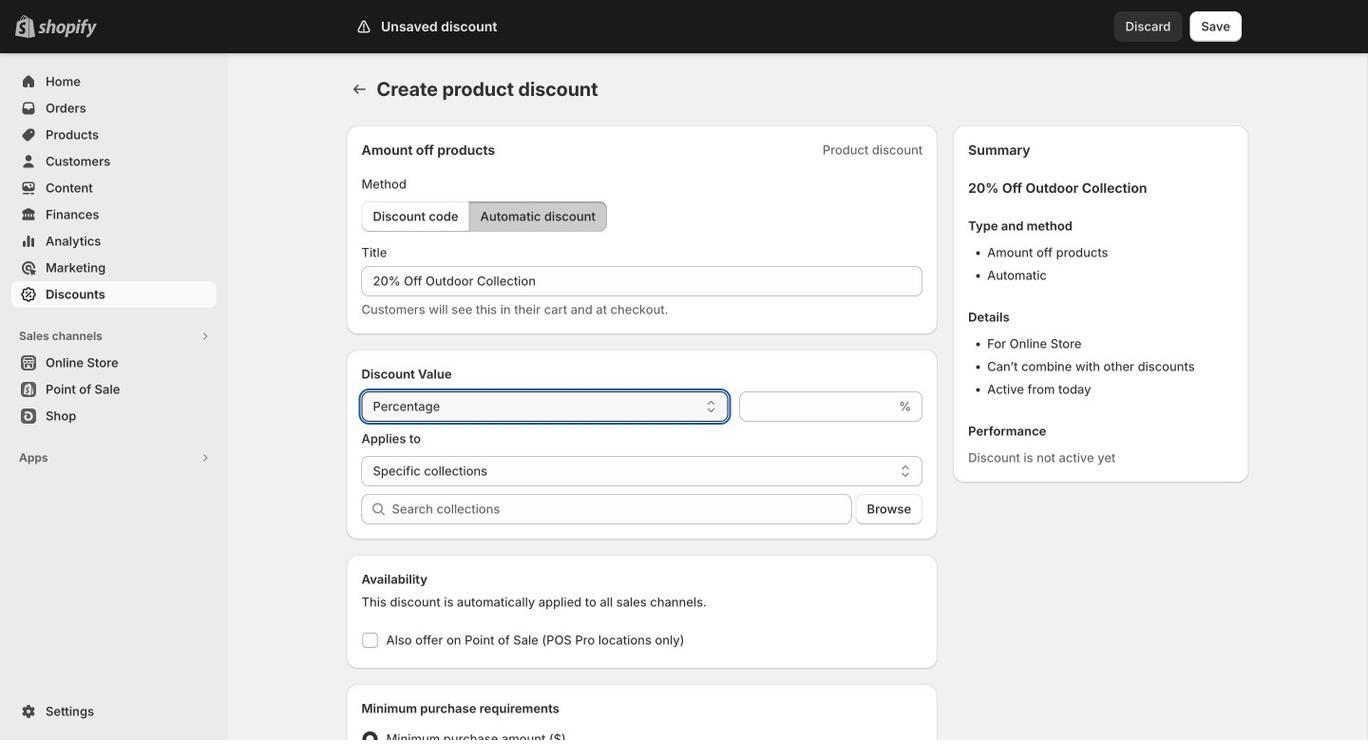 Task type: locate. For each thing, give the bounding box(es) containing it.
None text field
[[362, 266, 923, 297], [740, 392, 896, 422], [362, 266, 923, 297], [740, 392, 896, 422]]



Task type: describe. For each thing, give the bounding box(es) containing it.
shopify image
[[38, 19, 97, 38]]

Search collections text field
[[392, 494, 852, 525]]



Task type: vqa. For each thing, say whether or not it's contained in the screenshot.
"AND" to the left
no



